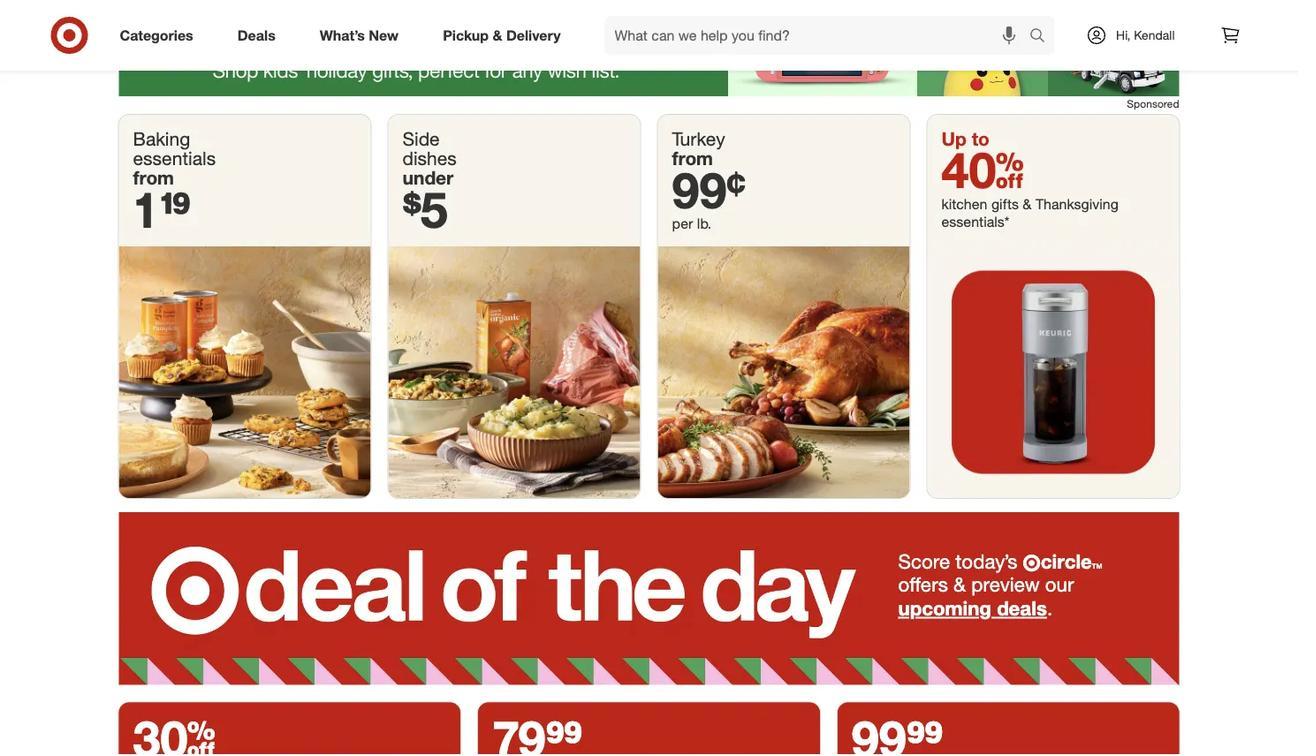Task type: locate. For each thing, give the bounding box(es) containing it.
1 horizontal spatial &
[[954, 573, 966, 597]]

turkey from
[[672, 127, 726, 169]]

40
[[942, 140, 1025, 200]]

categories
[[120, 27, 193, 44]]

& inside "kitchen gifts & thanksgiving essentials*"
[[1023, 196, 1032, 213]]

0 vertical spatial &
[[493, 27, 503, 44]]

& right offers
[[954, 573, 966, 597]]

2 vertical spatial &
[[954, 573, 966, 597]]

essentials*
[[942, 213, 1010, 230]]

up
[[942, 127, 967, 150]]

lb.
[[697, 215, 712, 232]]

1 horizontal spatial from
[[672, 147, 713, 169]]

from
[[672, 147, 713, 169], [133, 166, 174, 189]]

preview
[[972, 573, 1040, 597]]

baking
[[133, 127, 190, 150]]

& right gifts at the right of the page
[[1023, 196, 1032, 213]]

&
[[493, 27, 503, 44], [1023, 196, 1032, 213], [954, 573, 966, 597]]

◎
[[1023, 553, 1041, 572]]

1 vertical spatial &
[[1023, 196, 1032, 213]]

kitchen
[[942, 196, 988, 213]]

& right pickup
[[493, 27, 503, 44]]

& inside 'score today's ◎ circle tm offers & preview our upcoming deals .'
[[954, 573, 966, 597]]

score
[[899, 549, 951, 574]]

today's
[[956, 549, 1018, 574]]

deals link
[[223, 16, 298, 55]]

thanksgiving
[[1036, 196, 1119, 213]]

per
[[672, 215, 694, 232]]

.
[[1048, 597, 1053, 621]]

tm
[[1093, 562, 1103, 570]]

kendall
[[1135, 27, 1175, 43]]

circle
[[1041, 549, 1093, 574]]

per lb.
[[672, 215, 712, 232]]

gifts
[[992, 196, 1019, 213]]

advertisement region
[[119, 8, 1180, 96]]

1
[[133, 179, 159, 239]]

to
[[972, 127, 990, 150]]

pickup & delivery link
[[428, 16, 583, 55]]

dishes
[[403, 147, 457, 169]]

what's
[[320, 27, 365, 44]]

2 horizontal spatial &
[[1023, 196, 1032, 213]]

essentials
[[133, 147, 216, 169]]

0 horizontal spatial from
[[133, 166, 174, 189]]

0 horizontal spatial &
[[493, 27, 503, 44]]

$5
[[403, 179, 448, 239]]

turkey
[[672, 127, 726, 150]]

side
[[403, 127, 440, 150]]



Task type: vqa. For each thing, say whether or not it's contained in the screenshot.
and
no



Task type: describe. For each thing, give the bounding box(es) containing it.
deals
[[997, 597, 1048, 621]]

pickup & delivery
[[443, 27, 561, 44]]

hi,
[[1117, 27, 1131, 43]]

score today's ◎ circle tm offers & preview our upcoming deals .
[[899, 549, 1103, 621]]

up to
[[942, 127, 990, 150]]

categories link
[[105, 16, 215, 55]]

search button
[[1022, 16, 1065, 58]]

pickup
[[443, 27, 489, 44]]

deals
[[238, 27, 276, 44]]

our
[[1046, 573, 1074, 597]]

side dishes under
[[403, 127, 457, 189]]

upcoming
[[899, 597, 992, 621]]

target deal of the day image
[[119, 513, 1180, 686]]

offers
[[899, 573, 948, 597]]

under
[[403, 166, 454, 189]]

what's new link
[[305, 16, 421, 55]]

hi, kendall
[[1117, 27, 1175, 43]]

What can we help you find? suggestions appear below search field
[[604, 16, 1034, 55]]

sponsored
[[1128, 97, 1180, 111]]

delivery
[[507, 27, 561, 44]]

kitchen gifts & thanksgiving essentials*
[[942, 196, 1119, 230]]

1 19
[[133, 179, 191, 239]]

search
[[1022, 28, 1065, 46]]

99¢
[[672, 159, 746, 219]]

what's new
[[320, 27, 399, 44]]

baking essentials from
[[133, 127, 216, 189]]

from inside turkey from
[[672, 147, 713, 169]]

new
[[369, 27, 399, 44]]

19
[[159, 179, 191, 239]]

from inside baking essentials from
[[133, 166, 174, 189]]



